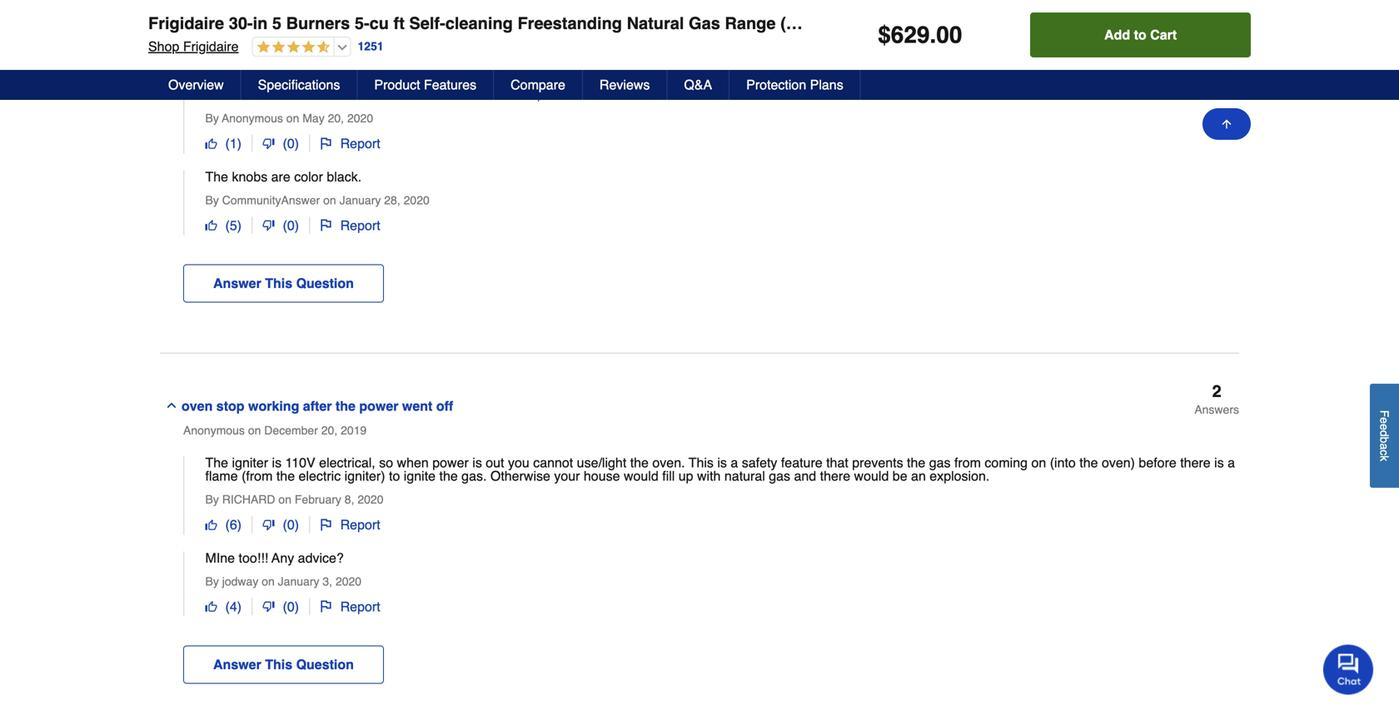Task type: describe. For each thing, give the bounding box(es) containing it.
0 for any
[[287, 599, 295, 615]]

2 would from the left
[[855, 469, 889, 484]]

) for thumb down image related to ( 4 )
[[295, 599, 299, 615]]

oven.
[[653, 455, 685, 471]]

2
[[1213, 382, 1222, 401]]

by for mine too!!! any advice?
[[205, 575, 219, 589]]

629
[[891, 22, 930, 48]]

on inside communityanswer's answer on january 28, 2020 element
[[323, 194, 336, 207]]

are inside communityanswer's answer on january 28, 2020 element
[[271, 169, 291, 184]]

the right (into
[[1080, 455, 1099, 471]]

too!!!
[[239, 551, 268, 566]]

1 would from the left
[[624, 469, 659, 484]]

after
[[303, 399, 332, 414]]

ends
[[383, 87, 411, 103]]

cleaning
[[446, 14, 513, 33]]

4.6 stars image
[[253, 40, 330, 55]]

$
[[878, 22, 891, 48]]

1 horizontal spatial a
[[1228, 455, 1236, 471]]

(into
[[1050, 455, 1076, 471]]

any
[[272, 551, 294, 566]]

january for after
[[278, 575, 320, 589]]

) for thumb down icon in communityanswer's answer on january 28, 2020 element
[[295, 218, 299, 233]]

is left 110v
[[272, 455, 282, 471]]

on inside jodway's answer on january 3, 2020 element
[[262, 575, 275, 589]]

4
[[230, 599, 237, 615]]

f e e d b a c k
[[1379, 411, 1392, 462]]

question for ( 4 )
[[296, 657, 354, 673]]

cu
[[370, 14, 389, 33]]

f
[[1379, 411, 1392, 418]]

advice?
[[298, 551, 344, 566]]

) for thumb up icon corresponding to ( 5 )
[[237, 218, 242, 233]]

report inside jodway's answer on january 3, 2020 element
[[340, 599, 380, 615]]

6
[[230, 518, 237, 533]]

color inside the picture on lowes.com shows stainless steel knobs but in the store the model has black knobs.  what color are the knobs supposed to be?
[[851, 10, 883, 26]]

( 6 )
[[225, 518, 242, 533]]

burners
[[286, 14, 350, 33]]

2 horizontal spatial knobs
[[934, 10, 974, 26]]

this for you
[[265, 657, 293, 673]]

be?
[[265, 30, 288, 46]]

off
[[436, 399, 453, 414]]

(black
[[781, 14, 831, 33]]

by richard on february 8, 2020
[[205, 493, 384, 507]]

flag image for advice?
[[320, 601, 332, 613]]

color inside communityanswer's answer on january 28, 2020 element
[[294, 169, 323, 184]]

thumb up image for ( 4 )
[[205, 601, 217, 613]]

igniter)
[[345, 469, 385, 484]]

igniter
[[232, 455, 268, 471]]

( 0 ) for is
[[283, 518, 299, 533]]

2020 for if
[[347, 112, 373, 125]]

answer this question for ( 5 )
[[213, 276, 354, 291]]

report for electrical,
[[340, 518, 380, 533]]

) for thumb up icon in the jodway's answer on january 3, 2020 element
[[237, 599, 242, 615]]

explosion.
[[930, 469, 990, 484]]

otherwise
[[491, 469, 551, 484]]

so
[[379, 455, 393, 471]]

thumb down image for ( 4 )
[[263, 601, 275, 613]]

knobs,
[[502, 87, 541, 103]]

on left february
[[279, 493, 292, 507]]

ignite
[[404, 469, 436, 484]]

report button inside jodway's answer on january 3, 2020 element
[[310, 599, 390, 616]]

its
[[450, 87, 463, 103]]

on down 4.6 stars image
[[248, 56, 261, 69]]

the up by richard on february 8, 2020
[[277, 469, 295, 484]]

chat invite button image
[[1324, 645, 1375, 695]]

silver
[[600, 87, 631, 103]]

0 horizontal spatial gas
[[769, 469, 791, 484]]

protection plans button
[[730, 70, 861, 100]]

0 horizontal spatial there
[[820, 469, 851, 484]]

8,
[[345, 493, 355, 507]]

protection
[[747, 77, 807, 92]]

up
[[679, 469, 694, 484]]

2020 for black.
[[404, 194, 430, 207]]

2020 right 3,
[[336, 575, 362, 589]]

thumb up image for ( 6 )
[[205, 519, 217, 531]]

an
[[912, 469, 926, 484]]

report button for electrical,
[[310, 517, 390, 534]]

0 vertical spatial january
[[264, 56, 306, 69]]

2020 right the 18,
[[329, 56, 355, 69]]

chevron up image
[[165, 399, 178, 413]]

question for ( 5 )
[[296, 276, 354, 291]]

oven)
[[1102, 455, 1136, 471]]

if
[[361, 87, 368, 103]]

the right store
[[637, 10, 657, 26]]

the left the oven.
[[631, 455, 649, 471]]

is inside anonymous's answer on may 20, 2020 element
[[564, 87, 574, 103]]

a inside button
[[1379, 444, 1392, 450]]

stainless
[[835, 14, 909, 33]]

d
[[1379, 431, 1392, 437]]

the right "prevents"
[[907, 455, 926, 471]]

compare button
[[494, 70, 583, 100]]

are inside the picture on lowes.com shows stainless steel knobs but in the store the model has black knobs.  what color are the knobs supposed to be?
[[887, 10, 907, 26]]

february
[[295, 493, 342, 507]]

0 for is
[[287, 518, 295, 533]]

anonymous's answer on may 20, 2020 element
[[183, 87, 1240, 154]]

knobs. for silver
[[635, 87, 674, 103]]

the for the knobs are color black.
[[205, 169, 228, 184]]

number.
[[309, 87, 357, 103]]

communityanswer
[[222, 194, 320, 207]]

1 horizontal spatial gas
[[930, 455, 951, 471]]

answer this question button for ( 5 )
[[183, 265, 384, 303]]

on inside anonymous's answer on may 20, 2020 element
[[286, 112, 299, 125]]

30-
[[229, 14, 253, 33]]

) for thumb up icon for ( 6 )
[[237, 518, 242, 533]]

flag image for electrical,
[[320, 519, 332, 531]]

on down working
[[248, 424, 261, 438]]

the right check
[[247, 87, 265, 103]]

with
[[697, 469, 721, 484]]

f e e d b a c k button
[[1371, 384, 1400, 488]]

0 horizontal spatial a
[[731, 455, 738, 471]]

is left out
[[473, 455, 482, 471]]

gas.
[[462, 469, 487, 484]]

overview button
[[152, 70, 241, 100]]

picture
[[209, 10, 254, 26]]

) for thumb down image associated with ( 1 )
[[295, 136, 299, 151]]

answer for 4
[[213, 657, 261, 673]]

report for if
[[340, 136, 380, 151]]

december
[[264, 424, 318, 438]]

before
[[1139, 455, 1177, 471]]

cannot
[[533, 455, 573, 471]]

safety
[[742, 455, 778, 471]]

report button for if
[[310, 135, 390, 152]]

reviews
[[600, 77, 650, 92]]

thumb up image for ( 5 )
[[205, 220, 217, 231]]

natural
[[725, 469, 766, 484]]

the for the igniter is 110v electrical, so when power is out you cannot use/light the oven. this is a safety feature that prevents the gas from coming on (into the oven) before there is a flame (from the electric igniter) to ignite the gas. otherwise your house would fill up with natural gas and there would be an explosion.
[[205, 455, 228, 471]]

chevron up image
[[165, 11, 178, 24]]

( 5 )
[[225, 218, 242, 233]]

the left store
[[576, 10, 596, 26]]

the knobs are color black.
[[205, 169, 362, 184]]

add to cart button
[[1031, 12, 1252, 57]]

model inside the picture on lowes.com shows stainless steel knobs but in the store the model has black knobs.  what color are the knobs supposed to be?
[[660, 10, 699, 26]]

00
[[937, 22, 963, 48]]

5-
[[355, 14, 370, 33]]

) for thumb down icon inside richard's answer on february 8, 2020 element
[[295, 518, 299, 533]]

house
[[584, 469, 620, 484]]

28,
[[384, 194, 401, 207]]

1 vertical spatial frigidaire
[[183, 39, 239, 54]]

oven stop working after the power went off button
[[160, 383, 1024, 418]]

natural
[[627, 14, 684, 33]]

store
[[600, 10, 633, 26]]

prevents
[[853, 455, 904, 471]]

this inside the igniter is 110v electrical, so when power is out you cannot use/light the oven. this is a safety feature that prevents the gas from coming on (into the oven) before there is a flame (from the electric igniter) to ignite the gas. otherwise your house would fill up with natural gas and there would be an explosion.
[[689, 455, 714, 471]]

20, inside anonymous's question on january 18, 2020 element
[[328, 112, 344, 125]]

black inside the picture on lowes.com shows stainless steel knobs but in the store the model has black knobs.  what color are the knobs supposed to be?
[[730, 10, 764, 26]]

this for black
[[265, 276, 293, 291]]

range
[[725, 14, 776, 33]]

fill
[[663, 469, 675, 484]]

has
[[703, 10, 726, 26]]

is down answers
[[1215, 455, 1225, 471]]

110v
[[285, 455, 316, 471]]

anonymous for picture
[[183, 56, 245, 69]]

q&a
[[684, 77, 713, 92]]



Task type: locate. For each thing, give the bounding box(es) containing it.
anonymous's question on january 18, 2020 element
[[160, 0, 1240, 354]]

thumb up image left ( 5 )
[[205, 220, 217, 231]]

power inside the igniter is 110v electrical, so when power is out you cannot use/light the oven. this is a safety feature that prevents the gas from coming on (into the oven) before there is a flame (from the electric igniter) to ignite the gas. otherwise your house would fill up with natural gas and there would be an explosion.
[[433, 455, 469, 471]]

there right and
[[820, 469, 851, 484]]

0 vertical spatial knobs.
[[768, 10, 811, 26]]

flag image inside jodway's answer on january 3, 2020 element
[[320, 601, 332, 613]]

the right chevron up icon
[[182, 10, 205, 26]]

working
[[248, 399, 299, 414]]

answer this question down ( 4 )
[[213, 657, 354, 673]]

by inside jodway's answer on january 3, 2020 element
[[205, 575, 219, 589]]

the down thumb up image
[[205, 169, 228, 184]]

0 horizontal spatial knobs
[[232, 169, 268, 184]]

report up black.
[[340, 136, 380, 151]]

flag image down february
[[320, 519, 332, 531]]

0 horizontal spatial would
[[624, 469, 659, 484]]

1 horizontal spatial 5
[[272, 14, 282, 33]]

) down richard
[[237, 518, 242, 533]]

by inside communityanswer's answer on january 28, 2020 element
[[205, 194, 219, 207]]

answer this question button down ( 4 )
[[183, 646, 384, 685]]

a up k
[[1379, 444, 1392, 450]]

there right before
[[1181, 455, 1211, 471]]

2 answer this question button from the top
[[183, 646, 384, 685]]

flag image
[[320, 138, 332, 149], [320, 601, 332, 613]]

0 down by richard on february 8, 2020
[[287, 518, 295, 533]]

e up the d
[[1379, 418, 1392, 424]]

1 report button from the top
[[310, 135, 390, 152]]

to left be?
[[248, 30, 261, 46]]

thumb up image left 6
[[205, 519, 217, 531]]

and
[[794, 469, 817, 484]]

mine too!!! any advice?
[[205, 551, 344, 566]]

thumb down image
[[263, 138, 275, 149], [263, 601, 275, 613]]

2 answer from the top
[[213, 657, 261, 673]]

features
[[424, 77, 477, 92]]

1 horizontal spatial in
[[415, 87, 425, 103]]

your
[[554, 469, 580, 484]]

oven stop working after the power went off
[[182, 399, 453, 414]]

0 horizontal spatial power
[[359, 399, 399, 414]]

1 vertical spatial 20,
[[321, 424, 338, 438]]

2 vertical spatial thumb up image
[[205, 601, 217, 613]]

18,
[[309, 56, 325, 69]]

january
[[264, 56, 306, 69], [340, 194, 381, 207], [278, 575, 320, 589]]

1 answer this question button from the top
[[183, 265, 384, 303]]

the left gas.
[[440, 469, 458, 484]]

1 horizontal spatial to
[[389, 469, 400, 484]]

0 vertical spatial model
[[660, 10, 699, 26]]

report down by communityanswer on january 28, 2020
[[340, 218, 380, 233]]

1 vertical spatial answer this question
[[213, 657, 354, 673]]

0 vertical spatial answer this question
[[213, 276, 354, 291]]

0 horizontal spatial knobs.
[[635, 87, 674, 103]]

the inside oven stop working after the power went off button
[[336, 399, 356, 414]]

4 ( 0 ) from the top
[[283, 599, 299, 615]]

richard's answer on february 8, 2020 element
[[183, 455, 1240, 535]]

1 flag image from the top
[[320, 220, 332, 231]]

january down any
[[278, 575, 320, 589]]

the left igniter at bottom left
[[205, 455, 228, 471]]

5 down communityanswer
[[230, 218, 237, 233]]

report button for black.
[[310, 217, 390, 234]]

1 horizontal spatial are
[[887, 10, 907, 26]]

answer inside anonymous's question on december 20, 2019 element
[[213, 657, 261, 673]]

2 report from the top
[[340, 218, 380, 233]]

the inside communityanswer's answer on january 28, 2020 element
[[205, 169, 228, 184]]

oven
[[182, 399, 213, 414]]

0 for are
[[287, 218, 295, 233]]

specifications button
[[241, 70, 358, 100]]

thumb up image
[[205, 220, 217, 231], [205, 519, 217, 531], [205, 601, 217, 613]]

) right thumb up image
[[237, 136, 242, 151]]

knobs inside communityanswer's answer on january 28, 2020 element
[[232, 169, 268, 184]]

report down 8,
[[340, 518, 380, 533]]

0 horizontal spatial are
[[271, 169, 291, 184]]

5 up 4.6 stars image
[[272, 14, 282, 33]]

1 horizontal spatial power
[[433, 455, 469, 471]]

1 ( 0 ) from the top
[[283, 136, 299, 151]]

the left 00
[[911, 10, 931, 26]]

0 vertical spatial frigidaire
[[148, 14, 224, 33]]

( 0 ) for any
[[283, 599, 299, 615]]

what
[[814, 10, 847, 26]]

the for the picture on lowes.com shows stainless steel knobs but in the store the model has black knobs.  what color are the knobs supposed to be?
[[182, 10, 205, 26]]

knobs left but
[[494, 10, 533, 26]]

0 vertical spatial question
[[296, 276, 354, 291]]

0 vertical spatial this
[[265, 276, 293, 291]]

report button inside anonymous's answer on may 20, 2020 element
[[310, 135, 390, 152]]

by down mine on the left bottom of the page
[[205, 575, 219, 589]]

answer down ( 4 )
[[213, 657, 261, 673]]

add to cart
[[1105, 27, 1177, 42]]

0 vertical spatial power
[[359, 399, 399, 414]]

to left ignite on the bottom of the page
[[389, 469, 400, 484]]

2 by from the top
[[205, 194, 219, 207]]

answer inside anonymous's question on january 18, 2020 element
[[213, 276, 261, 291]]

e up b
[[1379, 424, 1392, 431]]

3 by from the top
[[205, 493, 219, 507]]

0 vertical spatial thumb up image
[[205, 220, 217, 231]]

2 answer this question from the top
[[213, 657, 354, 673]]

0 horizontal spatial model
[[269, 87, 305, 103]]

answer down ( 5 )
[[213, 276, 261, 291]]

e
[[1379, 418, 1392, 424], [1379, 424, 1392, 431]]

thumb up image left ( 4 )
[[205, 601, 217, 613]]

are up communityanswer
[[271, 169, 291, 184]]

1 vertical spatial the
[[205, 169, 228, 184]]

1 vertical spatial flag image
[[320, 519, 332, 531]]

q&a button
[[668, 70, 730, 100]]

frigidaire down picture
[[183, 39, 239, 54]]

1 vertical spatial color
[[294, 169, 323, 184]]

0 vertical spatial flag image
[[320, 220, 332, 231]]

) down communityanswer
[[237, 218, 242, 233]]

ft
[[394, 14, 405, 33]]

the igniter is 110v electrical, so when power is out you cannot use/light the oven. this is a safety feature that prevents the gas from coming on (into the oven) before there is a flame (from the electric igniter) to ignite the gas. otherwise your house would fill up with natural gas and there would be an explosion.
[[205, 455, 1236, 484]]

k
[[1379, 456, 1392, 462]]

thumb down image
[[263, 220, 275, 231], [263, 519, 275, 531]]

in inside the picture on lowes.com shows stainless steel knobs but in the store the model has black knobs.  what color are the knobs supposed to be?
[[561, 10, 573, 26]]

on inside the igniter is 110v electrical, so when power is out you cannot use/light the oven. this is a safety feature that prevents the gas from coming on (into the oven) before there is a flame (from the electric igniter) to ignite the gas. otherwise your house would fill up with natural gas and there would be an explosion.
[[1032, 455, 1047, 471]]

report down advice?
[[340, 599, 380, 615]]

( 0 ) inside richard's answer on february 8, 2020 element
[[283, 518, 299, 533]]

a left safety
[[731, 455, 738, 471]]

2 flag image from the top
[[320, 519, 332, 531]]

1 report from the top
[[340, 136, 380, 151]]

1 vertical spatial this
[[689, 455, 714, 471]]

by for the knobs are color black.
[[205, 194, 219, 207]]

a
[[1379, 444, 1392, 450], [731, 455, 738, 471], [1228, 455, 1236, 471]]

report button down 8,
[[310, 517, 390, 534]]

answer for 5
[[213, 276, 261, 291]]

thumb down image down by jodway on january 3, 2020
[[263, 601, 275, 613]]

0 vertical spatial color
[[851, 10, 883, 26]]

4 by from the top
[[205, 575, 219, 589]]

thumb down image for ( 1 )
[[263, 138, 275, 149]]

flag image for black.
[[320, 220, 332, 231]]

power inside oven stop working after the power went off button
[[359, 399, 399, 414]]

2 ( 0 ) from the top
[[283, 218, 299, 233]]

1 by from the top
[[205, 112, 219, 125]]

on left (into
[[1032, 455, 1047, 471]]

january for lowes.com
[[340, 194, 381, 207]]

anonymous on january 18, 2020
[[183, 56, 355, 69]]

is right "tf"
[[564, 87, 574, 103]]

anonymous down stop
[[183, 424, 245, 438]]

color
[[851, 10, 883, 26], [294, 169, 323, 184]]

1 0 from the top
[[287, 136, 295, 151]]

but
[[537, 10, 557, 26]]

in up 4.6 stars image
[[253, 14, 268, 33]]

1 vertical spatial power
[[433, 455, 469, 471]]

1 horizontal spatial knobs.
[[768, 10, 811, 26]]

by down thumb up image
[[205, 194, 219, 207]]

( 0 ) inside communityanswer's answer on january 28, 2020 element
[[283, 218, 299, 233]]

report inside communityanswer's answer on january 28, 2020 element
[[340, 218, 380, 233]]

knobs. for black
[[768, 10, 811, 26]]

on left the may
[[286, 112, 299, 125]]

2 vertical spatial anonymous
[[183, 424, 245, 438]]

3 thumb up image from the top
[[205, 601, 217, 613]]

flag image
[[320, 220, 332, 231], [320, 519, 332, 531]]

shop
[[148, 39, 179, 54]]

(from
[[242, 469, 273, 484]]

0 vertical spatial 20,
[[328, 112, 344, 125]]

0 vertical spatial anonymous
[[183, 56, 245, 69]]

1 vertical spatial answer this question button
[[183, 646, 384, 685]]

is left safety
[[718, 455, 727, 471]]

2 horizontal spatial in
[[561, 10, 573, 26]]

anonymous's question on december 20, 2019 element
[[160, 382, 1240, 706]]

1 horizontal spatial would
[[855, 469, 889, 484]]

) down by jodway on january 3, 2020
[[295, 599, 299, 615]]

) down by anonymous on may 20, 2020
[[295, 136, 299, 151]]

2 answers element
[[1195, 382, 1240, 417]]

1251
[[358, 40, 384, 53]]

) down jodway in the left of the page
[[237, 599, 242, 615]]

0 horizontal spatial in
[[253, 14, 268, 33]]

0 for model
[[287, 136, 295, 151]]

3,
[[323, 575, 333, 589]]

product
[[374, 77, 420, 92]]

black right its
[[467, 87, 498, 103]]

gas right an
[[930, 455, 951, 471]]

1 vertical spatial answer
[[213, 657, 261, 673]]

be
[[893, 469, 908, 484]]

thumb down image inside richard's answer on february 8, 2020 element
[[263, 519, 275, 531]]

steel)
[[913, 14, 959, 33]]

the up 2019 at the left
[[336, 399, 356, 414]]

report for black.
[[340, 218, 380, 233]]

to inside the picture on lowes.com shows stainless steel knobs but in the store the model has black knobs.  what color are the knobs supposed to be?
[[248, 30, 261, 46]]

1 vertical spatial flag image
[[320, 601, 332, 613]]

1 vertical spatial thumb down image
[[263, 601, 275, 613]]

3 report from the top
[[340, 518, 380, 533]]

on
[[257, 10, 273, 26], [248, 56, 261, 69], [286, 112, 299, 125], [323, 194, 336, 207], [248, 424, 261, 438], [1032, 455, 1047, 471], [279, 493, 292, 507], [262, 575, 275, 589]]

1 vertical spatial thumb up image
[[205, 519, 217, 531]]

by inside richard's answer on february 8, 2020 element
[[205, 493, 219, 507]]

would left be
[[855, 469, 889, 484]]

2 thumb down image from the top
[[263, 519, 275, 531]]

( 0 ) for are
[[283, 218, 299, 233]]

2 horizontal spatial to
[[1135, 27, 1147, 42]]

1 vertical spatial january
[[340, 194, 381, 207]]

2020
[[329, 56, 355, 69], [347, 112, 373, 125], [404, 194, 430, 207], [358, 493, 384, 507], [336, 575, 362, 589]]

report button down 3,
[[310, 599, 390, 616]]

0 vertical spatial the
[[182, 10, 205, 26]]

1 vertical spatial question
[[296, 657, 354, 673]]

electrical,
[[319, 455, 376, 471]]

0 vertical spatial answer this question button
[[183, 265, 384, 303]]

flag image down by communityanswer on january 28, 2020
[[320, 220, 332, 231]]

answer this question for ( 4 )
[[213, 657, 354, 673]]

anonymous up ( 1 )
[[222, 112, 283, 125]]

( 1 )
[[225, 136, 242, 151]]

thumb up image
[[205, 138, 217, 149]]

would
[[624, 469, 659, 484], [855, 469, 889, 484]]

1 vertical spatial black
[[467, 87, 498, 103]]

model inside anonymous's answer on may 20, 2020 element
[[269, 87, 305, 103]]

0 vertical spatial thumb down image
[[263, 220, 275, 231]]

power
[[359, 399, 399, 414], [433, 455, 469, 471]]

on down mine too!!! any advice?
[[262, 575, 275, 589]]

this
[[265, 276, 293, 291], [689, 455, 714, 471], [265, 657, 293, 673]]

anonymous for stop
[[183, 424, 245, 438]]

(
[[225, 136, 230, 151], [283, 136, 287, 151], [225, 218, 230, 233], [283, 218, 287, 233], [225, 518, 230, 533], [283, 518, 287, 533], [225, 599, 230, 615], [283, 599, 287, 615]]

reviews button
[[583, 70, 668, 100]]

frigidaire up shop frigidaire
[[148, 14, 224, 33]]

black inside anonymous's answer on may 20, 2020 element
[[467, 87, 498, 103]]

the left silver
[[578, 87, 596, 103]]

plans
[[810, 77, 844, 92]]

by for check the model number.  if it ends in ts its black knobs, tf is the silver knobs.
[[205, 112, 219, 125]]

answer this question button inside anonymous's question on december 20, 2019 element
[[183, 646, 384, 685]]

arrow up image
[[1221, 117, 1234, 131]]

1 question from the top
[[296, 276, 354, 291]]

to inside the igniter is 110v electrical, so when power is out you cannot use/light the oven. this is a safety feature that prevents the gas from coming on (into the oven) before there is a flame (from the electric igniter) to ignite the gas. otherwise your house would fill up with natural gas and there would be an explosion.
[[389, 469, 400, 484]]

report button up black.
[[310, 135, 390, 152]]

flag image for number.
[[320, 138, 332, 149]]

1 horizontal spatial black
[[730, 10, 764, 26]]

2 vertical spatial the
[[205, 455, 228, 471]]

1 horizontal spatial model
[[660, 10, 699, 26]]

on up be?
[[257, 10, 273, 26]]

model left has
[[660, 10, 699, 26]]

2 e from the top
[[1379, 424, 1392, 431]]

add
[[1105, 27, 1131, 42]]

5 inside communityanswer's answer on january 28, 2020 element
[[230, 218, 237, 233]]

lowes.com
[[277, 10, 350, 26]]

2 flag image from the top
[[320, 601, 332, 613]]

on inside the picture on lowes.com shows stainless steel knobs but in the store the model has black knobs.  what color are the knobs supposed to be?
[[257, 10, 273, 26]]

0 vertical spatial 5
[[272, 14, 282, 33]]

power up 2019 at the left
[[359, 399, 399, 414]]

2019
[[341, 424, 367, 438]]

january inside anonymous's question on december 20, 2019 element
[[278, 575, 320, 589]]

( 4 )
[[225, 599, 242, 615]]

are left steel)
[[887, 10, 907, 26]]

a down answers
[[1228, 455, 1236, 471]]

compare
[[511, 77, 566, 92]]

from
[[955, 455, 982, 471]]

1 thumb down image from the top
[[263, 138, 275, 149]]

by for the igniter is 110v electrical, so when power is out you cannot use/light the oven. this is a safety feature that prevents the gas from coming on (into the oven) before there is a flame (from the electric igniter) to ignite the gas. otherwise your house would fill up with natural gas and there would be an explosion.
[[205, 493, 219, 507]]

in left ts
[[415, 87, 425, 103]]

the
[[182, 10, 205, 26], [205, 169, 228, 184], [205, 455, 228, 471]]

2 answers
[[1195, 382, 1240, 417]]

2 thumb down image from the top
[[263, 601, 275, 613]]

black.
[[327, 169, 362, 184]]

2020 for electrical,
[[358, 493, 384, 507]]

the inside the igniter is 110v electrical, so when power is out you cannot use/light the oven. this is a safety feature that prevents the gas from coming on (into the oven) before there is a flame (from the electric igniter) to ignite the gas. otherwise your house would fill up with natural gas and there would be an explosion.
[[205, 455, 228, 471]]

1
[[230, 136, 237, 151]]

$ 629 . 00
[[878, 22, 963, 48]]

flag image down the may
[[320, 138, 332, 149]]

20, left 2019 at the left
[[321, 424, 338, 438]]

answers
[[1195, 403, 1240, 417]]

1 vertical spatial thumb down image
[[263, 519, 275, 531]]

) down by communityanswer on january 28, 2020
[[295, 218, 299, 233]]

( 0 ) inside anonymous's answer on may 20, 2020 element
[[283, 136, 299, 151]]

3 ( 0 ) from the top
[[283, 518, 299, 533]]

2 question from the top
[[296, 657, 354, 673]]

answer this question button inside anonymous's question on january 18, 2020 element
[[183, 265, 384, 303]]

model
[[660, 10, 699, 26], [269, 87, 305, 103]]

) down by richard on february 8, 2020
[[295, 518, 299, 533]]

2 thumb up image from the top
[[205, 519, 217, 531]]

( 0 )
[[283, 136, 299, 151], [283, 218, 299, 233], [283, 518, 299, 533], [283, 599, 299, 615]]

jodway's answer on january 3, 2020 element
[[183, 551, 1240, 617]]

1 thumb down image from the top
[[263, 220, 275, 231]]

knobs up communityanswer
[[232, 169, 268, 184]]

frigidaire
[[148, 14, 224, 33], [183, 39, 239, 54]]

3 0 from the top
[[287, 518, 295, 533]]

0 vertical spatial answer
[[213, 276, 261, 291]]

1 answer from the top
[[213, 276, 261, 291]]

( 0 ) for model
[[283, 136, 299, 151]]

1 vertical spatial are
[[271, 169, 291, 184]]

1 horizontal spatial there
[[1181, 455, 1211, 471]]

1 vertical spatial anonymous
[[222, 112, 283, 125]]

knobs. inside anonymous's answer on may 20, 2020 element
[[635, 87, 674, 103]]

anonymous down supposed
[[183, 56, 245, 69]]

color up by communityanswer on january 28, 2020
[[294, 169, 323, 184]]

0 vertical spatial black
[[730, 10, 764, 26]]

flag image down 3,
[[320, 601, 332, 613]]

the picture on lowes.com shows stainless steel knobs but in the store the model has black knobs.  what color are the knobs supposed to be? button
[[160, 0, 1024, 49]]

by inside anonymous's answer on may 20, 2020 element
[[205, 112, 219, 125]]

answer this question button for ( 4 )
[[183, 646, 384, 685]]

overview
[[168, 77, 224, 92]]

self-
[[409, 14, 446, 33]]

4 report button from the top
[[310, 599, 390, 616]]

answer this question inside anonymous's question on december 20, 2019 element
[[213, 657, 354, 673]]

2 vertical spatial this
[[265, 657, 293, 673]]

this inside anonymous's question on january 18, 2020 element
[[265, 276, 293, 291]]

to right add
[[1135, 27, 1147, 42]]

1 flag image from the top
[[320, 138, 332, 149]]

0 vertical spatial thumb down image
[[263, 138, 275, 149]]

0 horizontal spatial 5
[[230, 218, 237, 233]]

the inside the picture on lowes.com shows stainless steel knobs but in the store the model has black knobs.  what color are the knobs supposed to be?
[[182, 10, 205, 26]]

2020 right 28,
[[404, 194, 430, 207]]

answer this question
[[213, 276, 354, 291], [213, 657, 354, 673]]

would left fill
[[624, 469, 659, 484]]

thumb up image inside jodway's answer on january 3, 2020 element
[[205, 601, 217, 613]]

report inside anonymous's answer on may 20, 2020 element
[[340, 136, 380, 151]]

gas
[[930, 455, 951, 471], [769, 469, 791, 484]]

0 down by anonymous on may 20, 2020
[[287, 136, 295, 151]]

( 0 ) down by richard on february 8, 2020
[[283, 518, 299, 533]]

1 vertical spatial knobs.
[[635, 87, 674, 103]]

by anonymous on may 20, 2020
[[205, 112, 373, 125]]

report inside richard's answer on february 8, 2020 element
[[340, 518, 380, 533]]

stainless
[[399, 10, 456, 26]]

1 e from the top
[[1379, 418, 1392, 424]]

steel
[[459, 10, 490, 26]]

3 report button from the top
[[310, 517, 390, 534]]

in inside anonymous's answer on may 20, 2020 element
[[415, 87, 425, 103]]

0
[[287, 136, 295, 151], [287, 218, 295, 233], [287, 518, 295, 533], [287, 599, 295, 615]]

answer this question button down ( 5 )
[[183, 265, 384, 303]]

4 report from the top
[[340, 599, 380, 615]]

1 vertical spatial model
[[269, 87, 305, 103]]

0 vertical spatial flag image
[[320, 138, 332, 149]]

knobs right the 629
[[934, 10, 974, 26]]

2 vertical spatial january
[[278, 575, 320, 589]]

communityanswer's answer on january 28, 2020 element
[[183, 169, 1240, 235]]

1 vertical spatial 5
[[230, 218, 237, 233]]

2 report button from the top
[[310, 217, 390, 234]]

0 horizontal spatial to
[[248, 30, 261, 46]]

1 horizontal spatial knobs
[[494, 10, 533, 26]]

1 horizontal spatial color
[[851, 10, 883, 26]]

report button inside richard's answer on february 8, 2020 element
[[310, 517, 390, 534]]

gas
[[689, 14, 721, 33]]

thumb down image down communityanswer
[[263, 220, 275, 231]]

coming
[[985, 455, 1028, 471]]

( 0 ) inside jodway's answer on january 3, 2020 element
[[283, 599, 299, 615]]

0 horizontal spatial color
[[294, 169, 323, 184]]

anonymous
[[183, 56, 245, 69], [222, 112, 283, 125], [183, 424, 245, 438]]

to
[[1135, 27, 1147, 42], [248, 30, 261, 46], [389, 469, 400, 484]]

flame
[[205, 469, 238, 484]]

knobs. left what
[[768, 10, 811, 26]]

2 horizontal spatial a
[[1379, 444, 1392, 450]]

in right but
[[561, 10, 573, 26]]

0 vertical spatial are
[[887, 10, 907, 26]]

ts
[[429, 87, 446, 103]]

electric
[[299, 469, 341, 484]]

to inside button
[[1135, 27, 1147, 42]]

answer this question inside anonymous's question on january 18, 2020 element
[[213, 276, 354, 291]]

report button inside communityanswer's answer on january 28, 2020 element
[[310, 217, 390, 234]]

thumb down image for ( 5 )
[[263, 220, 275, 231]]

thumb down image inside communityanswer's answer on january 28, 2020 element
[[263, 220, 275, 231]]

( 0 ) down by jodway on january 3, 2020
[[283, 599, 299, 615]]

product features
[[374, 77, 477, 92]]

1 answer this question from the top
[[213, 276, 354, 291]]

thumb down image for ( 6 )
[[263, 519, 275, 531]]

4 0 from the top
[[287, 599, 295, 615]]

0 down by jodway on january 3, 2020
[[287, 599, 295, 615]]

specifications
[[258, 77, 340, 92]]

0 horizontal spatial black
[[467, 87, 498, 103]]

january down 4.6 stars image
[[264, 56, 306, 69]]

2 0 from the top
[[287, 218, 295, 233]]

thumb down image down by anonymous on may 20, 2020
[[263, 138, 275, 149]]

1 thumb up image from the top
[[205, 220, 217, 231]]

.
[[930, 22, 937, 48]]

knobs. inside the picture on lowes.com shows stainless steel knobs but in the store the model has black knobs.  what color are the knobs supposed to be?
[[768, 10, 811, 26]]

) for thumb up image
[[237, 136, 242, 151]]



Task type: vqa. For each thing, say whether or not it's contained in the screenshot.
advice? in the left bottom of the page
yes



